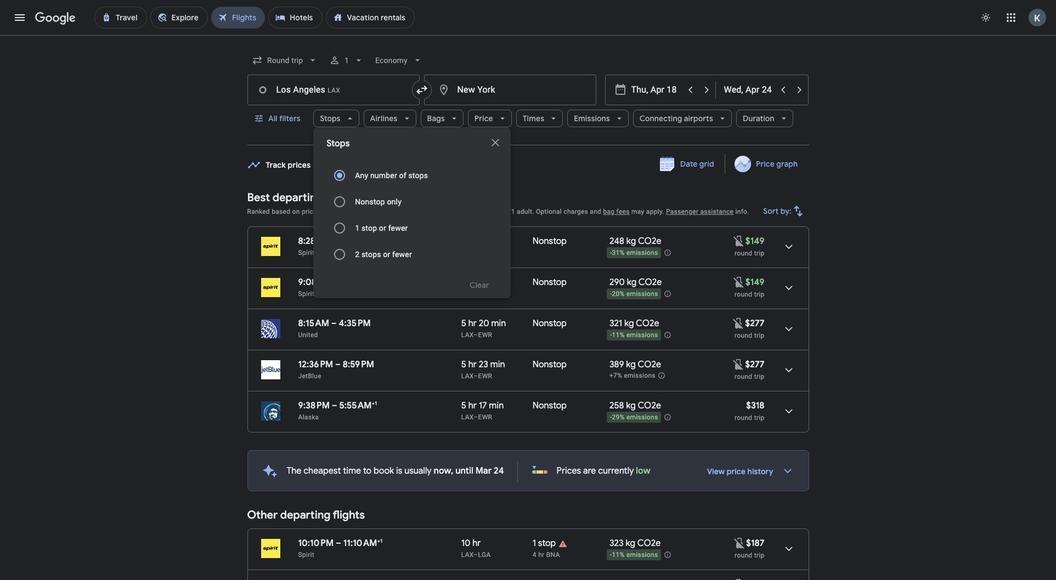 Task type: vqa. For each thing, say whether or not it's contained in the screenshot.

no



Task type: locate. For each thing, give the bounding box(es) containing it.
1 fees from the left
[[486, 208, 499, 216]]

departing
[[273, 191, 323, 205], [280, 509, 330, 522]]

and down best departing flights
[[319, 208, 330, 216]]

stops
[[320, 114, 340, 123], [327, 138, 350, 149]]

date grid
[[680, 159, 714, 169]]

Departure time: 12:36 PM. text field
[[298, 359, 333, 370]]

round
[[735, 250, 752, 257], [735, 291, 752, 298], [735, 332, 752, 340], [735, 373, 752, 381], [735, 414, 752, 422], [735, 552, 752, 560]]

1 vertical spatial prices
[[557, 466, 581, 477]]

1
[[344, 56, 349, 65], [511, 208, 515, 216], [355, 224, 359, 233], [375, 400, 377, 407], [380, 538, 382, 545], [533, 538, 536, 549]]

lax inside 10 hr lax – lga
[[461, 551, 474, 559]]

and left bag
[[590, 208, 601, 216]]

5 for 5 hr 17 min lax – ewr
[[461, 400, 466, 411]]

stops right filters
[[320, 114, 340, 123]]

1 horizontal spatial stop
[[538, 538, 556, 549]]

Departure text field
[[631, 75, 682, 105]]

4 trip from the top
[[754, 373, 765, 381]]

0 horizontal spatial prices
[[389, 208, 408, 216]]

airlines button
[[364, 105, 416, 132]]

0 horizontal spatial stops
[[361, 250, 381, 259]]

the cheapest time to book is usually now, until mar 24
[[287, 466, 504, 477]]

or for stop
[[379, 224, 386, 233]]

4 nonstop flight. element from the top
[[533, 359, 567, 372]]

stops right 2
[[361, 250, 381, 259]]

hr inside total duration 5 hr 8 min. element
[[468, 277, 477, 288]]

other
[[247, 509, 278, 522]]

ewr for 23
[[478, 373, 492, 380]]

1 spirit from the top
[[298, 249, 314, 257]]

-11% emissions for 323
[[610, 551, 658, 559]]

ewr for 20
[[478, 331, 492, 339]]

lax down total duration 5 hr 20 min. element
[[461, 331, 474, 339]]

11% for 321
[[612, 331, 625, 339]]

emissions down 258 kg co2e
[[626, 414, 658, 421]]

2 and from the left
[[590, 208, 601, 216]]

trip down 318 us dollars text box
[[754, 414, 765, 422]]

ewr
[[478, 331, 492, 339], [478, 373, 492, 380], [478, 414, 492, 421]]

$149 for 248 kg co2e
[[745, 236, 765, 247]]

1 round from the top
[[735, 250, 752, 257]]

1 horizontal spatial fees
[[616, 208, 630, 216]]

this price for this flight doesn't include overhead bin access. if you need a carry-on bag, use the bags filter to update prices. image for 389 kg co2e
[[732, 358, 745, 371]]

leaves los angeles international airport at 10:10 pm on thursday, april 18 and arrives at laguardia airport (lga) at 11:10 am on friday, april 19. element
[[298, 538, 382, 549]]

248 kg co2e
[[609, 236, 661, 247]]

4 - from the top
[[610, 414, 612, 421]]

round down 318 us dollars text box
[[735, 414, 752, 422]]

$149
[[745, 236, 765, 247], [745, 277, 765, 288]]

lax for 5 hr 23 min
[[461, 373, 474, 380]]

$187
[[746, 538, 765, 549]]

fewer down only
[[388, 224, 408, 233]]

or
[[379, 224, 386, 233], [383, 250, 390, 259]]

0 horizontal spatial and
[[319, 208, 330, 216]]

- down the 321
[[610, 331, 612, 339]]

5 left 17
[[461, 400, 466, 411]]

emissions for 248
[[626, 249, 658, 257]]

3 lax from the top
[[461, 414, 474, 421]]

0 vertical spatial prices
[[389, 208, 408, 216]]

price up close dialog image
[[474, 114, 493, 123]]

10
[[461, 538, 470, 549]]

on
[[292, 208, 300, 216]]

all
[[268, 114, 277, 123]]

- down 290
[[610, 290, 612, 298]]

290
[[609, 277, 625, 288]]

total duration 5 hr 10 min. element
[[461, 236, 533, 249]]

– inside 5 hr 23 min lax – ewr
[[474, 373, 478, 380]]

1 vertical spatial ewr
[[478, 373, 492, 380]]

total duration 5 hr 20 min. element
[[461, 318, 533, 331]]

co2e up +7% emissions
[[638, 359, 661, 370]]

2 vertical spatial spirit
[[298, 551, 314, 559]]

emissions down '321 kg co2e'
[[626, 331, 658, 339]]

2 vertical spatial +
[[377, 538, 380, 545]]

0 vertical spatial $149
[[745, 236, 765, 247]]

trip
[[754, 250, 765, 257], [754, 291, 765, 298], [754, 332, 765, 340], [754, 373, 765, 381], [754, 414, 765, 422], [754, 552, 765, 560]]

low
[[636, 466, 651, 477]]

round for 248 kg co2e
[[735, 250, 752, 257]]

round for 323 kg co2e
[[735, 552, 752, 560]]

nonstop inside stops option group
[[355, 198, 385, 206]]

ewr down 17
[[478, 414, 492, 421]]

co2e right 323
[[637, 538, 661, 549]]

flight details. leaves los angeles international airport at 12:36 pm on thursday, april 18 and arrives at newark liberty international airport at 8:59 pm on thursday, april 18. image
[[775, 357, 802, 383]]

149 US dollars text field
[[745, 236, 765, 247], [745, 277, 765, 288]]

min inside 5 hr 23 min lax – ewr
[[490, 359, 505, 370]]

- for 321
[[610, 331, 612, 339]]

1 $149 from the top
[[745, 236, 765, 247]]

5 - from the top
[[610, 551, 612, 559]]

hr left 8
[[468, 277, 477, 288]]

view price history image
[[774, 458, 801, 484]]

1 vertical spatial price
[[756, 159, 775, 169]]

kg up +7% emissions
[[626, 359, 636, 370]]

1 vertical spatial or
[[383, 250, 390, 259]]

Arrival time: 4:35 PM. text field
[[339, 318, 371, 329]]

4 round from the top
[[735, 373, 752, 381]]

3 ewr from the top
[[478, 414, 492, 421]]

hr inside 5 hr 17 min lax – ewr
[[468, 400, 477, 411]]

round down this price for this flight doesn't include overhead bin access. if you need a carry-on bag, use the bags filter to update prices. image
[[735, 250, 752, 257]]

– down total duration 5 hr 23 min. element
[[474, 373, 478, 380]]

price inside button
[[756, 159, 775, 169]]

2 -11% emissions from the top
[[610, 551, 658, 559]]

min for 5 hr 23 min lax – ewr
[[490, 359, 505, 370]]

stop
[[361, 224, 377, 233], [538, 538, 556, 549]]

stop for 1 stop
[[538, 538, 556, 549]]

kg up -29% emissions
[[626, 400, 636, 411]]

1 lax from the top
[[461, 331, 474, 339]]

kg up -31% emissions
[[626, 236, 636, 247]]

trip for 290 kg co2e
[[754, 291, 765, 298]]

0 vertical spatial stops
[[320, 114, 340, 123]]

-11% emissions down 323 kg co2e at the bottom right of page
[[610, 551, 658, 559]]

- for 258
[[610, 414, 612, 421]]

0 vertical spatial -11% emissions
[[610, 331, 658, 339]]

ewr inside 5 hr 20 min lax – ewr
[[478, 331, 492, 339]]

emissions for 321
[[626, 331, 658, 339]]

airlines
[[370, 114, 398, 123]]

1 vertical spatial 149 us dollars text field
[[745, 277, 765, 288]]

round trip for 248 kg co2e
[[735, 250, 765, 257]]

kg for 389
[[626, 359, 636, 370]]

stop inside main content
[[538, 538, 556, 549]]

layover (1 of 1) is a 4 hr overnight layover at nashville international airport in nashville. element
[[533, 551, 604, 560]]

hr left 17
[[468, 400, 477, 411]]

round down 277 us dollars text field
[[735, 332, 752, 340]]

– inside 8:15 am – 4:35 pm united
[[331, 318, 337, 329]]

lax down total duration 5 hr 23 min. element
[[461, 373, 474, 380]]

min
[[486, 277, 501, 288], [491, 318, 506, 329], [490, 359, 505, 370], [489, 400, 504, 411]]

1 11% from the top
[[612, 331, 625, 339]]

prices include required taxes + fees for 1 adult. optional charges and bag fees may apply. passenger assistance
[[389, 208, 734, 216]]

24
[[494, 466, 504, 477]]

or up 2 stops or fewer
[[379, 224, 386, 233]]

flights up leaves los angeles international airport at 10:10 pm on thursday, april 18 and arrives at laguardia airport (lga) at 11:10 am on friday, april 19. 'element'
[[333, 509, 365, 522]]

1 vertical spatial $277
[[745, 359, 765, 370]]

lax down 10
[[461, 551, 474, 559]]

stop up 4:38 pm
[[361, 224, 377, 233]]

1 round trip from the top
[[735, 250, 765, 257]]

apr 18 – 24
[[329, 160, 369, 170]]

min for 5 hr 17 min lax – ewr
[[489, 400, 504, 411]]

ewr down 20
[[478, 331, 492, 339]]

co2e up -31% emissions
[[638, 236, 661, 247]]

2 vertical spatial ewr
[[478, 414, 492, 421]]

kg for 258
[[626, 400, 636, 411]]

1 -11% emissions from the top
[[610, 331, 658, 339]]

+ inside 10:10 pm – 11:10 am + 1
[[377, 538, 380, 545]]

best
[[247, 191, 270, 205]]

stops option group
[[327, 162, 498, 268]]

nonstop flight. element for 321
[[533, 318, 567, 331]]

spirit down 8:28 am text box
[[298, 249, 314, 257]]

co2e up -29% emissions
[[638, 400, 661, 411]]

leaves los angeles international airport at 8:15 am on thursday, april 18 and arrives at newark liberty international airport at 4:35 pm on thursday, april 18. element
[[298, 318, 371, 329]]

co2e right the 321
[[636, 318, 659, 329]]

emissions for 258
[[626, 414, 658, 421]]

+ inside 9:38 pm – 5:55 am + 1
[[372, 400, 375, 407]]

0 horizontal spatial stop
[[361, 224, 377, 233]]

emissions
[[574, 114, 610, 123]]

connecting
[[640, 114, 682, 123]]

or down 1 stop or fewer
[[383, 250, 390, 259]]

0 vertical spatial flights
[[325, 191, 357, 205]]

hr inside the layover (1 of 1) is a 4 hr overnight layover at nashville international airport in nashville. element
[[538, 551, 544, 559]]

0 horizontal spatial fees
[[486, 208, 499, 216]]

may
[[631, 208, 644, 216]]

1 vertical spatial -11% emissions
[[610, 551, 658, 559]]

2 149 us dollars text field from the top
[[745, 277, 765, 288]]

5:55 am
[[339, 400, 372, 411]]

290 kg co2e
[[609, 277, 662, 288]]

round for 389 kg co2e
[[735, 373, 752, 381]]

6 round from the top
[[735, 552, 752, 560]]

flight details. leaves los angeles international airport at 10:10 pm on thursday, april 18 and arrives at laguardia airport (lga) at 11:10 am on friday, april 19. image
[[775, 536, 802, 562]]

11% for 323
[[612, 551, 625, 559]]

find the best price region
[[247, 154, 809, 183]]

kg for 290
[[627, 277, 637, 288]]

0 vertical spatial fewer
[[388, 224, 408, 233]]

1 inside 9:38 pm – 5:55 am + 1
[[375, 400, 377, 407]]

round down 187 us dollars text field
[[735, 552, 752, 560]]

2 round trip from the top
[[735, 291, 765, 298]]

min right 20
[[491, 318, 506, 329]]

0 vertical spatial price
[[474, 114, 493, 123]]

-11% emissions down '321 kg co2e'
[[610, 331, 658, 339]]

$277 for 321 kg co2e
[[745, 318, 765, 329]]

lax inside 5 hr 20 min lax – ewr
[[461, 331, 474, 339]]

main menu image
[[13, 11, 26, 24]]

departing up on
[[273, 191, 323, 205]]

trip up 277 us dollars text field
[[754, 291, 765, 298]]

prices left are
[[557, 466, 581, 477]]

0 vertical spatial $277
[[745, 318, 765, 329]]

0 horizontal spatial +
[[372, 400, 375, 407]]

hr inside 10 hr lax – lga
[[472, 538, 481, 549]]

lax inside 5 hr 17 min lax – ewr
[[461, 414, 474, 421]]

stops
[[408, 171, 428, 180], [361, 250, 381, 259]]

this price for this flight doesn't include overhead bin access. if you need a carry-on bag, use the bags filter to update prices. image
[[732, 235, 745, 248]]

1 vertical spatial stops
[[327, 138, 350, 149]]

kg up -20% emissions
[[627, 277, 637, 288]]

+7%
[[609, 372, 622, 380]]

5 inside total duration 5 hr 8 min. element
[[461, 277, 466, 288]]

round inside $318 round trip
[[735, 414, 752, 422]]

trip down 277 us dollars text field
[[754, 332, 765, 340]]

round for 321 kg co2e
[[735, 332, 752, 340]]

1 horizontal spatial stops
[[408, 171, 428, 180]]

1 nonstop flight. element from the top
[[533, 236, 567, 249]]

$277 left the flight details. leaves los angeles international airport at 8:15 am on thursday, april 18 and arrives at newark liberty international airport at 4:35 pm on thursday, april 18. icon
[[745, 318, 765, 329]]

12:36 pm
[[298, 359, 333, 370]]

trip down $277 text box
[[754, 373, 765, 381]]

total duration 5 hr 23 min. element
[[461, 359, 533, 372]]

kg for 321
[[624, 318, 634, 329]]

5 for 5 hr 20 min lax – ewr
[[461, 318, 466, 329]]

4 lax from the top
[[461, 551, 474, 559]]

by:
[[780, 206, 791, 216]]

connecting airports
[[640, 114, 713, 123]]

1 vertical spatial spirit
[[298, 290, 314, 298]]

4 5 from the top
[[461, 400, 466, 411]]

3 round from the top
[[735, 332, 752, 340]]

2 ewr from the top
[[478, 373, 492, 380]]

this price for this flight doesn't include overhead bin access. if you need a carry-on bag, use the bags filter to update prices. image down 277 us dollars text field
[[732, 358, 745, 371]]

hr for 20
[[468, 318, 477, 329]]

1 vertical spatial stop
[[538, 538, 556, 549]]

0 vertical spatial departing
[[273, 191, 323, 205]]

3 nonstop flight. element from the top
[[533, 318, 567, 331]]

– left "4:38 pm" text field in the left of the page
[[332, 236, 338, 247]]

hr right "4" at the right of the page
[[538, 551, 544, 559]]

- for 323
[[610, 551, 612, 559]]

hr left 20
[[468, 318, 477, 329]]

stop up 4 hr bna
[[538, 538, 556, 549]]

connecting airports button
[[633, 105, 732, 132]]

5 trip from the top
[[754, 414, 765, 422]]

flights up convenience
[[325, 191, 357, 205]]

2 lax from the top
[[461, 373, 474, 380]]

total duration 5 hr 17 min. element
[[461, 400, 533, 413]]

min for 5 hr 20 min lax – ewr
[[491, 318, 506, 329]]

5 left 8
[[461, 277, 466, 288]]

min inside 5 hr 20 min lax – ewr
[[491, 318, 506, 329]]

assistance
[[700, 208, 734, 216]]

0 vertical spatial 149 us dollars text field
[[745, 236, 765, 247]]

emissions for 323
[[626, 551, 658, 559]]

1 vertical spatial departing
[[280, 509, 330, 522]]

price graph
[[756, 159, 798, 169]]

1 inside stops option group
[[355, 224, 359, 233]]

ranked based on price and convenience
[[247, 208, 371, 216]]

– down total duration 10 hr. element
[[474, 551, 478, 559]]

2 - from the top
[[610, 290, 612, 298]]

prices for prices include required taxes + fees for 1 adult. optional charges and bag fees may apply. passenger assistance
[[389, 208, 408, 216]]

trip for 248 kg co2e
[[754, 250, 765, 257]]

co2e for 290 kg co2e
[[638, 277, 662, 288]]

co2e
[[638, 236, 661, 247], [638, 277, 662, 288], [636, 318, 659, 329], [638, 359, 661, 370], [638, 400, 661, 411], [637, 538, 661, 549]]

8:59 pm
[[343, 359, 374, 370]]

1 inside 10:10 pm – 11:10 am + 1
[[380, 538, 382, 545]]

- down 258
[[610, 414, 612, 421]]

ewr inside 5 hr 17 min lax – ewr
[[478, 414, 492, 421]]

None field
[[247, 50, 322, 70], [371, 50, 427, 70], [247, 50, 322, 70], [371, 50, 427, 70]]

price left graph in the right top of the page
[[756, 159, 775, 169]]

20
[[479, 318, 489, 329]]

1 $277 from the top
[[745, 318, 765, 329]]

– inside 10:10 pm – 11:10 am + 1
[[336, 538, 341, 549]]

any number of stops
[[355, 171, 428, 180]]

5 round trip from the top
[[735, 552, 765, 560]]

track prices
[[266, 160, 311, 170]]

round trip down 187 us dollars text field
[[735, 552, 765, 560]]

min right 17
[[489, 400, 504, 411]]

3 trip from the top
[[754, 332, 765, 340]]

co2e for 258 kg co2e
[[638, 400, 661, 411]]

– inside 10 hr lax – lga
[[474, 551, 478, 559]]

5 inside 5 hr 17 min lax – ewr
[[461, 400, 466, 411]]

hr inside 5 hr 20 min lax – ewr
[[468, 318, 477, 329]]

0 horizontal spatial price
[[302, 208, 317, 216]]

min inside 5 hr 17 min lax – ewr
[[489, 400, 504, 411]]

nonstop
[[355, 198, 385, 206], [533, 236, 567, 247], [533, 277, 567, 288], [533, 318, 567, 329], [533, 359, 567, 370], [533, 400, 567, 411]]

5 left 20
[[461, 318, 466, 329]]

co2e for 389 kg co2e
[[638, 359, 661, 370]]

ewr inside 5 hr 23 min lax – ewr
[[478, 373, 492, 380]]

277 US dollars text field
[[745, 318, 765, 329]]

2 5 from the top
[[461, 318, 466, 329]]

price button
[[468, 105, 512, 132]]

$149 left flight details. leaves los angeles international airport at 9:08 pm on thursday, april 18 and arrives at newark liberty international airport at 5:16 am on friday, april 19. image on the right of page
[[745, 277, 765, 288]]

321 kg co2e
[[609, 318, 659, 329]]

round trip down $277 text box
[[735, 373, 765, 381]]

graph
[[777, 159, 798, 169]]

ranked
[[247, 208, 270, 216]]

3 round trip from the top
[[735, 332, 765, 340]]

main content
[[247, 154, 809, 580]]

now,
[[434, 466, 453, 477]]

8:15 am – 4:35 pm united
[[298, 318, 371, 339]]

1 vertical spatial flights
[[333, 509, 365, 522]]

– left 11:10 am
[[336, 538, 341, 549]]

$277 left the flight details. leaves los angeles international airport at 12:36 pm on thursday, april 18 and arrives at newark liberty international airport at 8:59 pm on thursday, april 18. "icon"
[[745, 359, 765, 370]]

nonstop flight. element
[[533, 236, 567, 249], [533, 277, 567, 290], [533, 318, 567, 331], [533, 359, 567, 372], [533, 400, 567, 413]]

hr
[[468, 277, 477, 288], [468, 318, 477, 329], [468, 359, 477, 370], [468, 400, 477, 411], [472, 538, 481, 549], [538, 551, 544, 559]]

emissions down 323 kg co2e at the bottom right of page
[[626, 551, 658, 559]]

1 - from the top
[[610, 249, 612, 257]]

0 horizontal spatial price
[[474, 114, 493, 123]]

0 vertical spatial stop
[[361, 224, 377, 233]]

2 $277 from the top
[[745, 359, 765, 370]]

1 horizontal spatial price
[[756, 159, 775, 169]]

11% down the 321
[[612, 331, 625, 339]]

29%
[[612, 414, 625, 421]]

nonstop for 321 kg co2e
[[533, 318, 567, 329]]

round trip up 277 us dollars text field
[[735, 291, 765, 298]]

1 ewr from the top
[[478, 331, 492, 339]]

– down the total duration 5 hr 17 min. element
[[474, 414, 478, 421]]

price right view
[[727, 467, 746, 477]]

0 vertical spatial +
[[480, 208, 484, 216]]

total duration 10 hr. element
[[461, 538, 533, 551]]

departing for other
[[280, 509, 330, 522]]

number
[[370, 171, 397, 180]]

5 round from the top
[[735, 414, 752, 422]]

2 round from the top
[[735, 291, 752, 298]]

0 vertical spatial 11%
[[612, 331, 625, 339]]

round trip down 277 us dollars text field
[[735, 332, 765, 340]]

1 trip from the top
[[754, 250, 765, 257]]

149 us dollars text field left flight details. leaves los angeles international airport at 9:08 pm on thursday, april 18 and arrives at newark liberty international airport at 5:16 am on friday, april 19. image on the right of page
[[745, 277, 765, 288]]

1 5 from the top
[[461, 277, 466, 288]]

lax inside 5 hr 23 min lax – ewr
[[461, 373, 474, 380]]

hr for bna
[[538, 551, 544, 559]]

1 149 us dollars text field from the top
[[745, 236, 765, 247]]

$318
[[746, 400, 765, 411]]

spirit down the departure time: 10:10 pm. "text field"
[[298, 551, 314, 559]]

0 vertical spatial ewr
[[478, 331, 492, 339]]

hr for 17
[[468, 400, 477, 411]]

5 inside 5 hr 23 min lax – ewr
[[461, 359, 466, 370]]

2 spirit from the top
[[298, 290, 314, 298]]

trip left "flight details. leaves los angeles international airport at 8:28 am on thursday, april 18 and arrives at newark liberty international airport at 4:38 pm on thursday, april 18." icon at right
[[754, 250, 765, 257]]

hr left 23
[[468, 359, 477, 370]]

2 trip from the top
[[754, 291, 765, 298]]

flights for best departing flights
[[325, 191, 357, 205]]

spirit down departure time: 9:08 pm. text field
[[298, 290, 314, 298]]

– right 8:15 am
[[331, 318, 337, 329]]

5 left 23
[[461, 359, 466, 370]]

2 $149 from the top
[[745, 277, 765, 288]]

149 us dollars text field for 248 kg co2e
[[745, 236, 765, 247]]

any
[[355, 171, 368, 180]]

1 vertical spatial fewer
[[392, 250, 412, 259]]

4
[[533, 551, 536, 559]]

- down 248
[[610, 249, 612, 257]]

nonstop flight. element for 389
[[533, 359, 567, 372]]

bag
[[603, 208, 615, 216]]

1 vertical spatial +
[[372, 400, 375, 407]]

stops right of on the left of the page
[[408, 171, 428, 180]]

lax down the total duration 5 hr 17 min. element
[[461, 414, 474, 421]]

6 trip from the top
[[754, 552, 765, 560]]

hr inside 5 hr 23 min lax – ewr
[[468, 359, 477, 370]]

stops inside popup button
[[320, 114, 340, 123]]

spirit inside the 8:28 am – 4:38 pm spirit
[[298, 249, 314, 257]]

– left 8:59 pm
[[335, 359, 341, 370]]

hr for 8
[[468, 277, 477, 288]]

until
[[455, 466, 473, 477]]

departing up the departure time: 10:10 pm. "text field"
[[280, 509, 330, 522]]

trip down 187 us dollars text field
[[754, 552, 765, 560]]

1 horizontal spatial prices
[[557, 466, 581, 477]]

2 nonstop flight. element from the top
[[533, 277, 567, 290]]

leaves los angeles international airport at 12:36 pm on thursday, april 18 and arrives at newark liberty international airport at 8:59 pm on thursday, april 18. element
[[298, 359, 374, 370]]

fees right bag
[[616, 208, 630, 216]]

round down $277 text box
[[735, 373, 752, 381]]

flight details. leaves los angeles international airport at 8:15 am on thursday, april 18 and arrives at newark liberty international airport at 4:35 pm on thursday, april 18. image
[[775, 316, 802, 342]]

kg right 323
[[626, 538, 635, 549]]

None text field
[[247, 75, 419, 105], [424, 75, 596, 105], [247, 75, 419, 105], [424, 75, 596, 105]]

price
[[302, 208, 317, 216], [727, 467, 746, 477]]

1 horizontal spatial +
[[377, 538, 380, 545]]

round trip down this price for this flight doesn't include overhead bin access. if you need a carry-on bag, use the bags filter to update prices. image
[[735, 250, 765, 257]]

lga
[[478, 551, 491, 559]]

1 horizontal spatial price
[[727, 467, 746, 477]]

min for 5 hr 8 min
[[486, 277, 501, 288]]

kg right the 321
[[624, 318, 634, 329]]

emissions down '290 kg co2e'
[[626, 290, 658, 298]]

hr for lax
[[472, 538, 481, 549]]

0 vertical spatial or
[[379, 224, 386, 233]]

5 inside 5 hr 20 min lax – ewr
[[461, 318, 466, 329]]

0 vertical spatial price
[[302, 208, 317, 216]]

5
[[461, 277, 466, 288], [461, 318, 466, 329], [461, 359, 466, 370], [461, 400, 466, 411]]

prices down only
[[389, 208, 408, 216]]

0 vertical spatial spirit
[[298, 249, 314, 257]]

– down total duration 5 hr 20 min. element
[[474, 331, 478, 339]]

149 us dollars text field down sort
[[745, 236, 765, 247]]

11% down 323
[[612, 551, 625, 559]]

5 nonstop flight. element from the top
[[533, 400, 567, 413]]

3 5 from the top
[[461, 359, 466, 370]]

price inside popup button
[[474, 114, 493, 123]]

this price for this flight doesn't include overhead bin access. if you need a carry-on bag, use the bags filter to update prices. image
[[732, 276, 745, 289], [732, 317, 745, 330], [732, 358, 745, 371], [733, 537, 746, 550]]

this price for this flight doesn't include overhead bin access. if you need a carry-on bag, use the bags filter to update prices. image left flight details. leaves los angeles international airport at 10:10 pm on thursday, april 18 and arrives at laguardia airport (lga) at 11:10 am on friday, april 19. image
[[733, 537, 746, 550]]

149 us dollars text field for 290 kg co2e
[[745, 277, 765, 288]]

view price history
[[707, 467, 773, 477]]

co2e up -20% emissions
[[638, 277, 662, 288]]

1 vertical spatial $149
[[745, 277, 765, 288]]

change appearance image
[[973, 4, 999, 31]]

round trip for 323 kg co2e
[[735, 552, 765, 560]]

stop inside option group
[[361, 224, 377, 233]]

4 round trip from the top
[[735, 373, 765, 381]]

2 11% from the top
[[612, 551, 625, 559]]

fewer down 1 stop or fewer
[[392, 250, 412, 259]]

emissions down '248 kg co2e'
[[626, 249, 658, 257]]

all filters button
[[247, 105, 309, 132]]

ewr down 23
[[478, 373, 492, 380]]

mar
[[476, 466, 492, 477]]

kg
[[626, 236, 636, 247], [627, 277, 637, 288], [624, 318, 634, 329], [626, 359, 636, 370], [626, 400, 636, 411], [626, 538, 635, 549]]

187 US dollars text field
[[746, 538, 765, 549]]

lax
[[461, 331, 474, 339], [461, 373, 474, 380], [461, 414, 474, 421], [461, 551, 474, 559]]

1 vertical spatial 11%
[[612, 551, 625, 559]]

3 - from the top
[[610, 331, 612, 339]]

price for price
[[474, 114, 493, 123]]

1 stop flight. element
[[533, 538, 556, 551]]

trip for 323 kg co2e
[[754, 552, 765, 560]]

None search field
[[247, 47, 809, 298]]

leaves los angeles international airport at 9:38 pm on thursday, april 18 and arrives at newark liberty international airport at 5:55 am on friday, april 19. element
[[298, 400, 377, 411]]

1 horizontal spatial and
[[590, 208, 601, 216]]

flights
[[325, 191, 357, 205], [333, 509, 365, 522]]

this price for this flight doesn't include overhead bin access. if you need a carry-on bag, use the bags filter to update prices. image up $277 text box
[[732, 317, 745, 330]]

all filters
[[268, 114, 300, 123]]



Task type: describe. For each thing, give the bounding box(es) containing it.
- for 290
[[610, 290, 612, 298]]

convenience
[[332, 208, 371, 216]]

+7% emissions
[[609, 372, 656, 380]]

- for 248
[[610, 249, 612, 257]]

view
[[707, 467, 725, 477]]

+ for 10
[[377, 538, 380, 545]]

this price for this flight doesn't include overhead bin access. if you need a carry-on bag, use the bags filter to update prices. image for 290 kg co2e
[[732, 276, 745, 289]]

prices for prices are currently low
[[557, 466, 581, 477]]

include
[[410, 208, 433, 216]]

8:15 am
[[298, 318, 329, 329]]

emissions down 389 kg co2e
[[624, 372, 656, 380]]

none search field containing stops
[[247, 47, 809, 298]]

258
[[609, 400, 624, 411]]

round trip for 389 kg co2e
[[735, 373, 765, 381]]

fewer for 2 stops or fewer
[[392, 250, 412, 259]]

nonstop for 258 kg co2e
[[533, 400, 567, 411]]

lax for 5 hr 20 min
[[461, 331, 474, 339]]

co2e for 323 kg co2e
[[637, 538, 661, 549]]

spirit inside 9:08 pm spirit
[[298, 290, 314, 298]]

stop for 1 stop or fewer
[[361, 224, 377, 233]]

round trip for 290 kg co2e
[[735, 291, 765, 298]]

Departure time: 9:38 PM. text field
[[298, 400, 330, 411]]

17
[[479, 400, 487, 411]]

cheapest
[[304, 466, 341, 477]]

5 hr 17 min lax – ewr
[[461, 400, 504, 421]]

alaska
[[298, 414, 319, 421]]

318 US dollars text field
[[746, 400, 765, 411]]

to
[[363, 466, 372, 477]]

based
[[272, 208, 290, 216]]

1 vertical spatial stops
[[361, 250, 381, 259]]

9:38 pm – 5:55 am + 1
[[298, 400, 377, 411]]

Arrival time: 5:55 AM on  Friday, April 19. text field
[[339, 400, 377, 411]]

departing for best
[[273, 191, 323, 205]]

optional
[[536, 208, 562, 216]]

swap origin and destination. image
[[415, 83, 428, 97]]

other departing flights
[[247, 509, 365, 522]]

$149 for 290 kg co2e
[[745, 277, 765, 288]]

main content containing best departing flights
[[247, 154, 809, 580]]

for
[[501, 208, 509, 216]]

only
[[387, 198, 402, 206]]

filters
[[279, 114, 300, 123]]

price for price graph
[[756, 159, 775, 169]]

flight details. leaves los angeles international airport at 8:28 am on thursday, april 18 and arrives at newark liberty international airport at 4:38 pm on thursday, april 18. image
[[775, 234, 802, 260]]

price graph button
[[728, 154, 807, 174]]

book
[[374, 466, 394, 477]]

1 and from the left
[[319, 208, 330, 216]]

5 for 5 hr 23 min lax – ewr
[[461, 359, 466, 370]]

date grid button
[[652, 154, 723, 174]]

passenger
[[666, 208, 699, 216]]

4:35 pm
[[339, 318, 371, 329]]

currently
[[598, 466, 634, 477]]

Departure time: 8:15 AM. text field
[[298, 318, 329, 329]]

– inside 5 hr 20 min lax – ewr
[[474, 331, 478, 339]]

nonstop flight. element for 258
[[533, 400, 567, 413]]

this price for this flight doesn't include overhead bin access. if you need a carry-on bag, use the bags filter to update prices. image for 323 kg co2e
[[733, 537, 746, 550]]

Departure time: 8:28 AM. text field
[[298, 236, 330, 247]]

+ for 5
[[372, 400, 375, 407]]

$277 for 389 kg co2e
[[745, 359, 765, 370]]

– inside 12:36 pm – 8:59 pm jetblue
[[335, 359, 341, 370]]

history
[[748, 467, 773, 477]]

duration
[[743, 114, 774, 123]]

321
[[609, 318, 622, 329]]

nonstop flight. element for 290
[[533, 277, 567, 290]]

0 vertical spatial stops
[[408, 171, 428, 180]]

5 for 5 hr 8 min
[[461, 277, 466, 288]]

bag fees button
[[603, 208, 630, 216]]

leaves los angeles international airport at 8:28 am on thursday, april 18 and arrives at newark liberty international airport at 4:38 pm on thursday, april 18. element
[[298, 236, 372, 247]]

2 stops or fewer
[[355, 250, 412, 259]]

nonstop for 290 kg co2e
[[533, 277, 567, 288]]

kg for 323
[[626, 538, 635, 549]]

round for 290 kg co2e
[[735, 291, 752, 298]]

-20% emissions
[[610, 290, 658, 298]]

9:38 pm
[[298, 400, 330, 411]]

is
[[396, 466, 402, 477]]

usually
[[404, 466, 432, 477]]

18 – 24
[[345, 160, 369, 170]]

2
[[355, 250, 359, 259]]

the
[[287, 466, 301, 477]]

co2e for 321 kg co2e
[[636, 318, 659, 329]]

Arrival time: 4:38 PM. text field
[[340, 236, 372, 247]]

airports
[[684, 114, 713, 123]]

date
[[680, 159, 697, 169]]

flights for other departing flights
[[333, 509, 365, 522]]

trip for 389 kg co2e
[[754, 373, 765, 381]]

1 vertical spatial price
[[727, 467, 746, 477]]

fewer for 1 stop or fewer
[[388, 224, 408, 233]]

co2e for 248 kg co2e
[[638, 236, 661, 247]]

emissions button
[[567, 105, 629, 132]]

389 kg co2e
[[609, 359, 661, 370]]

-29% emissions
[[610, 414, 658, 421]]

-31% emissions
[[610, 249, 658, 257]]

flight details. leaves los angeles international airport at 9:38 pm on thursday, april 18 and arrives at newark liberty international airport at 5:55 am on friday, april 19. image
[[775, 398, 802, 425]]

– inside 5 hr 17 min lax – ewr
[[474, 414, 478, 421]]

jetblue
[[298, 373, 321, 380]]

ewr for 17
[[478, 414, 492, 421]]

5 hr 20 min lax – ewr
[[461, 318, 506, 339]]

9:08 pm spirit
[[298, 277, 331, 298]]

10:10 pm
[[298, 538, 334, 549]]

2 fees from the left
[[616, 208, 630, 216]]

Departure time: 9:08 PM. text field
[[298, 277, 331, 288]]

Arrival time: 8:59 PM. text field
[[343, 359, 374, 370]]

prices are currently low
[[557, 466, 651, 477]]

4:38 pm
[[340, 236, 372, 247]]

248
[[609, 236, 624, 247]]

best departing flights
[[247, 191, 357, 205]]

emissions for 290
[[626, 290, 658, 298]]

apply.
[[646, 208, 664, 216]]

charges
[[564, 208, 588, 216]]

9:08 pm
[[298, 277, 331, 288]]

sort
[[763, 206, 778, 216]]

2 horizontal spatial +
[[480, 208, 484, 216]]

grid
[[699, 159, 714, 169]]

277 US dollars text field
[[745, 359, 765, 370]]

258 kg co2e
[[609, 400, 661, 411]]

23
[[479, 359, 488, 370]]

close dialog image
[[489, 136, 502, 149]]

1 inside popup button
[[344, 56, 349, 65]]

$318 round trip
[[735, 400, 765, 422]]

nonstop flight. element for 248
[[533, 236, 567, 249]]

323
[[609, 538, 624, 549]]

apr
[[329, 160, 343, 170]]

3 spirit from the top
[[298, 551, 314, 559]]

this price for this flight doesn't include overhead bin access. if you need a carry-on bag, use the bags filter to update prices. image for 321 kg co2e
[[732, 317, 745, 330]]

– inside the 8:28 am – 4:38 pm spirit
[[332, 236, 338, 247]]

11:10 am
[[343, 538, 377, 549]]

-11% emissions for 321
[[610, 331, 658, 339]]

10 hr lax – lga
[[461, 538, 491, 559]]

5 hr 23 min lax – ewr
[[461, 359, 505, 380]]

or for stops
[[383, 250, 390, 259]]

trip for 321 kg co2e
[[754, 332, 765, 340]]

– inside 9:38 pm – 5:55 am + 1
[[332, 400, 337, 411]]

kg for 248
[[626, 236, 636, 247]]

nonstop for 248 kg co2e
[[533, 236, 567, 247]]

lax for 5 hr 17 min
[[461, 414, 474, 421]]

stops button
[[313, 105, 359, 132]]

total duration 5 hr 8 min. element
[[461, 277, 533, 290]]

hr for 23
[[468, 359, 477, 370]]

flight details. leaves los angeles international airport at 9:08 pm on thursday, april 18 and arrives at newark liberty international airport at 5:16 am on friday, april 19. image
[[775, 275, 802, 301]]

12:36 pm – 8:59 pm jetblue
[[298, 359, 374, 380]]

323 kg co2e
[[609, 538, 661, 549]]

adult.
[[517, 208, 534, 216]]

Departure time: 10:10 PM. text field
[[298, 538, 334, 549]]

8:28 am – 4:38 pm spirit
[[298, 236, 372, 257]]

bags
[[427, 114, 445, 123]]

8
[[479, 277, 484, 288]]

round trip for 321 kg co2e
[[735, 332, 765, 340]]

nonstop for 389 kg co2e
[[533, 359, 567, 370]]

trip inside $318 round trip
[[754, 414, 765, 422]]

Return text field
[[724, 75, 774, 105]]

Arrival time: 11:10 AM on  Friday, April 19. text field
[[343, 538, 382, 549]]

10:10 pm – 11:10 am + 1
[[298, 538, 382, 549]]



